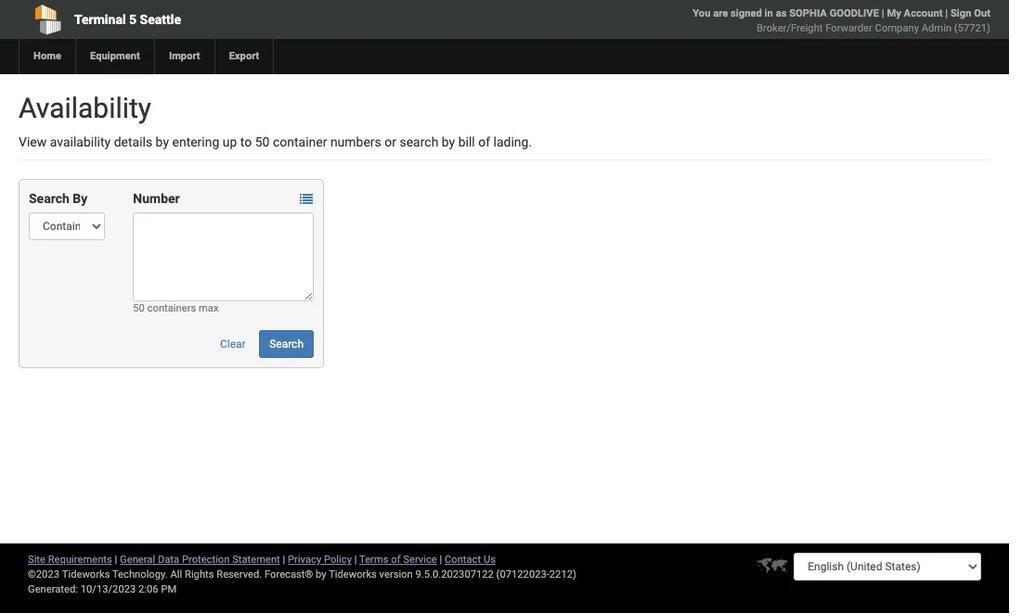 Task type: describe. For each thing, give the bounding box(es) containing it.
bill
[[458, 135, 475, 149]]

pm
[[161, 584, 177, 596]]

forecast®
[[265, 569, 313, 581]]

data
[[158, 554, 179, 566]]

tideworks
[[329, 569, 377, 581]]

50 containers max
[[133, 303, 219, 315]]

show list image
[[300, 193, 313, 206]]

home link
[[19, 39, 75, 74]]

of inside site requirements | general data protection statement | privacy policy | terms of service | contact us ©2023 tideworks technology. all rights reserved. forecast® by tideworks version 9.5.0.202307122 (07122023-2212) generated: 10/13/2023 2:06 pm
[[391, 554, 401, 566]]

site requirements | general data protection statement | privacy policy | terms of service | contact us ©2023 tideworks technology. all rights reserved. forecast® by tideworks version 9.5.0.202307122 (07122023-2212) generated: 10/13/2023 2:06 pm
[[28, 554, 577, 596]]

2212)
[[550, 569, 577, 581]]

are
[[713, 7, 728, 19]]

as
[[776, 7, 787, 19]]

terms of service link
[[359, 554, 437, 566]]

site requirements link
[[28, 554, 112, 566]]

general
[[120, 554, 155, 566]]

containers
[[147, 303, 196, 315]]

you
[[693, 7, 711, 19]]

site
[[28, 554, 45, 566]]

all
[[170, 569, 182, 581]]

| up 9.5.0.202307122
[[440, 554, 442, 566]]

out
[[974, 7, 991, 19]]

by inside site requirements | general data protection statement | privacy policy | terms of service | contact us ©2023 tideworks technology. all rights reserved. forecast® by tideworks version 9.5.0.202307122 (07122023-2212) generated: 10/13/2023 2:06 pm
[[316, 569, 326, 581]]

privacy
[[288, 554, 321, 566]]

search button
[[259, 331, 314, 358]]

equipment link
[[75, 39, 154, 74]]

rights
[[185, 569, 214, 581]]

broker/freight
[[757, 22, 823, 34]]

contact
[[445, 554, 481, 566]]

clear
[[220, 338, 246, 351]]

(07122023-
[[496, 569, 550, 581]]

1 vertical spatial 50
[[133, 303, 145, 315]]

you are signed in as sophia goodlive | my account | sign out broker/freight forwarder company admin (57721)
[[693, 7, 991, 34]]

availability
[[50, 135, 111, 149]]

sign
[[951, 7, 972, 19]]

sign out link
[[951, 7, 991, 19]]

seattle
[[140, 12, 181, 27]]

| up forecast®
[[283, 554, 285, 566]]

goodlive
[[830, 7, 879, 19]]

10/13/2023
[[81, 584, 136, 596]]

my
[[887, 7, 901, 19]]

reserved.
[[217, 569, 262, 581]]

to
[[240, 135, 252, 149]]

account
[[904, 7, 943, 19]]

admin
[[922, 22, 952, 34]]

general data protection statement link
[[120, 554, 280, 566]]

0 vertical spatial 50
[[255, 135, 270, 149]]

Number text field
[[133, 213, 314, 302]]



Task type: vqa. For each thing, say whether or not it's contained in the screenshot.
Requirements
yes



Task type: locate. For each thing, give the bounding box(es) containing it.
search by
[[29, 191, 88, 206]]

of
[[478, 135, 490, 149], [391, 554, 401, 566]]

0 vertical spatial of
[[478, 135, 490, 149]]

view availability details by entering up to 50 container numbers or search by bill of lading.
[[19, 135, 532, 149]]

9.5.0.202307122
[[416, 569, 494, 581]]

1 horizontal spatial by
[[316, 569, 326, 581]]

1 horizontal spatial 50
[[255, 135, 270, 149]]

number
[[133, 191, 180, 206]]

search left by
[[29, 191, 69, 206]]

|
[[882, 7, 885, 19], [946, 7, 948, 19], [115, 554, 117, 566], [283, 554, 285, 566], [354, 554, 357, 566], [440, 554, 442, 566]]

by
[[156, 135, 169, 149], [442, 135, 455, 149], [316, 569, 326, 581]]

export link
[[214, 39, 273, 74]]

privacy policy link
[[288, 554, 352, 566]]

| left my at the right top of page
[[882, 7, 885, 19]]

generated:
[[28, 584, 78, 596]]

by
[[73, 191, 88, 206]]

search
[[400, 135, 439, 149]]

statement
[[232, 554, 280, 566]]

equipment
[[90, 50, 140, 62]]

service
[[403, 554, 437, 566]]

| up tideworks
[[354, 554, 357, 566]]

(57721)
[[954, 22, 991, 34]]

0 vertical spatial search
[[29, 191, 69, 206]]

sophia
[[789, 7, 827, 19]]

| left general
[[115, 554, 117, 566]]

by right details
[[156, 135, 169, 149]]

50 left containers
[[133, 303, 145, 315]]

or
[[385, 135, 397, 149]]

details
[[114, 135, 152, 149]]

search
[[29, 191, 69, 206], [269, 338, 304, 351]]

company
[[875, 22, 919, 34]]

import link
[[154, 39, 214, 74]]

2 horizontal spatial by
[[442, 135, 455, 149]]

0 horizontal spatial by
[[156, 135, 169, 149]]

up
[[223, 135, 237, 149]]

home
[[33, 50, 61, 62]]

1 horizontal spatial search
[[269, 338, 304, 351]]

container
[[273, 135, 327, 149]]

of up version at the bottom
[[391, 554, 401, 566]]

5
[[129, 12, 137, 27]]

2:06
[[138, 584, 158, 596]]

| left sign
[[946, 7, 948, 19]]

terminal 5 seattle link
[[19, 0, 407, 39]]

clear button
[[210, 331, 256, 358]]

export
[[229, 50, 259, 62]]

policy
[[324, 554, 352, 566]]

by left bill
[[442, 135, 455, 149]]

us
[[484, 554, 496, 566]]

protection
[[182, 554, 230, 566]]

max
[[199, 303, 219, 315]]

by down privacy policy link at the bottom left of the page
[[316, 569, 326, 581]]

signed
[[731, 7, 762, 19]]

lading.
[[494, 135, 532, 149]]

0 horizontal spatial 50
[[133, 303, 145, 315]]

of right bill
[[478, 135, 490, 149]]

forwarder
[[826, 22, 873, 34]]

1 vertical spatial search
[[269, 338, 304, 351]]

1 vertical spatial of
[[391, 554, 401, 566]]

search right clear
[[269, 338, 304, 351]]

50
[[255, 135, 270, 149], [133, 303, 145, 315]]

terms
[[359, 554, 389, 566]]

entering
[[172, 135, 219, 149]]

0 horizontal spatial search
[[29, 191, 69, 206]]

search for search by
[[29, 191, 69, 206]]

availability
[[19, 92, 151, 124]]

technology.
[[112, 569, 168, 581]]

search inside button
[[269, 338, 304, 351]]

terminal 5 seattle
[[74, 12, 181, 27]]

numbers
[[330, 135, 381, 149]]

import
[[169, 50, 200, 62]]

in
[[765, 7, 773, 19]]

50 right to
[[255, 135, 270, 149]]

0 horizontal spatial of
[[391, 554, 401, 566]]

view
[[19, 135, 47, 149]]

requirements
[[48, 554, 112, 566]]

terminal
[[74, 12, 126, 27]]

version
[[379, 569, 413, 581]]

1 horizontal spatial of
[[478, 135, 490, 149]]

contact us link
[[445, 554, 496, 566]]

search for search
[[269, 338, 304, 351]]

©2023 tideworks
[[28, 569, 110, 581]]

my account link
[[887, 7, 943, 19]]



